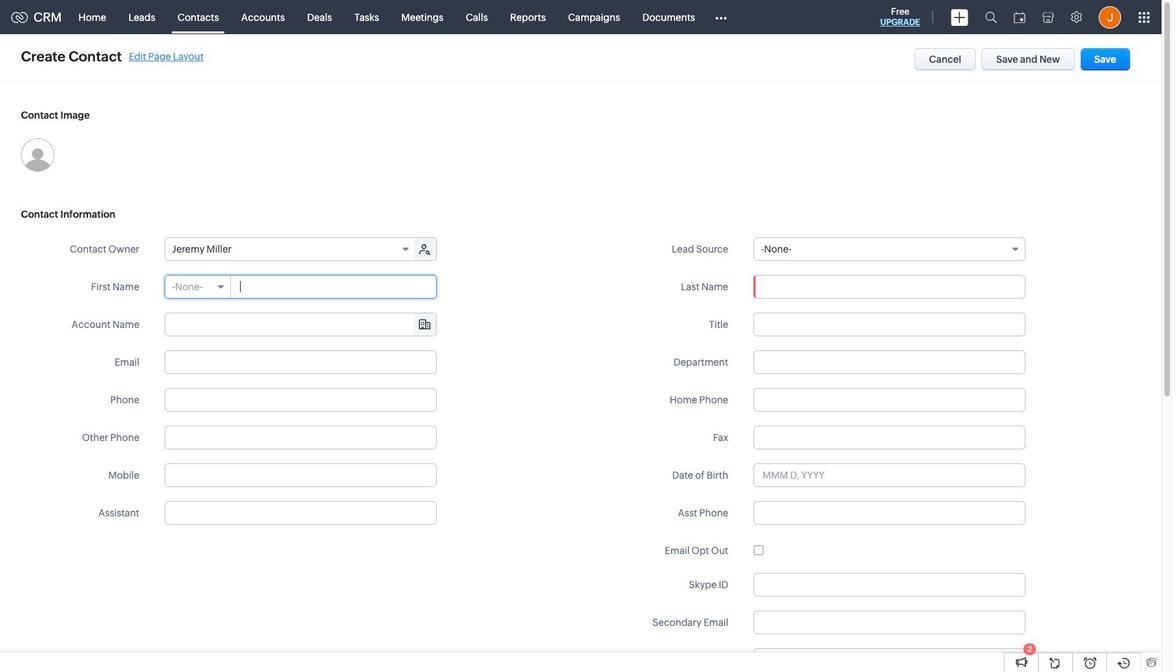 Task type: locate. For each thing, give the bounding box(es) containing it.
calendar image
[[1014, 12, 1026, 23]]

None text field
[[232, 276, 436, 298], [754, 313, 1026, 337], [165, 313, 436, 336], [754, 350, 1026, 374], [165, 388, 437, 412], [754, 388, 1026, 412], [165, 426, 437, 450], [754, 426, 1026, 450], [165, 464, 437, 487], [165, 501, 437, 525], [754, 573, 1026, 597], [754, 611, 1026, 635], [232, 276, 436, 298], [754, 313, 1026, 337], [165, 313, 436, 336], [754, 350, 1026, 374], [165, 388, 437, 412], [754, 388, 1026, 412], [165, 426, 437, 450], [754, 426, 1026, 450], [165, 464, 437, 487], [165, 501, 437, 525], [754, 573, 1026, 597], [754, 611, 1026, 635]]

image image
[[21, 138, 54, 172]]

profile element
[[1091, 0, 1130, 34]]

None field
[[754, 237, 1026, 261], [165, 238, 415, 260], [165, 276, 231, 298], [165, 313, 436, 336], [754, 237, 1026, 261], [165, 238, 415, 260], [165, 276, 231, 298], [165, 313, 436, 336]]

None text field
[[754, 275, 1026, 299], [165, 350, 437, 374], [754, 501, 1026, 525], [773, 649, 1026, 672], [754, 275, 1026, 299], [165, 350, 437, 374], [754, 501, 1026, 525], [773, 649, 1026, 672]]

profile image
[[1100, 6, 1122, 28]]

logo image
[[11, 12, 28, 23]]



Task type: describe. For each thing, give the bounding box(es) containing it.
MMM D, YYYY text field
[[754, 464, 1026, 487]]

create menu image
[[952, 9, 969, 25]]

Other Modules field
[[707, 6, 737, 28]]

search image
[[986, 11, 998, 23]]

search element
[[977, 0, 1006, 34]]

create menu element
[[943, 0, 977, 34]]



Task type: vqa. For each thing, say whether or not it's contained in the screenshot.
New
no



